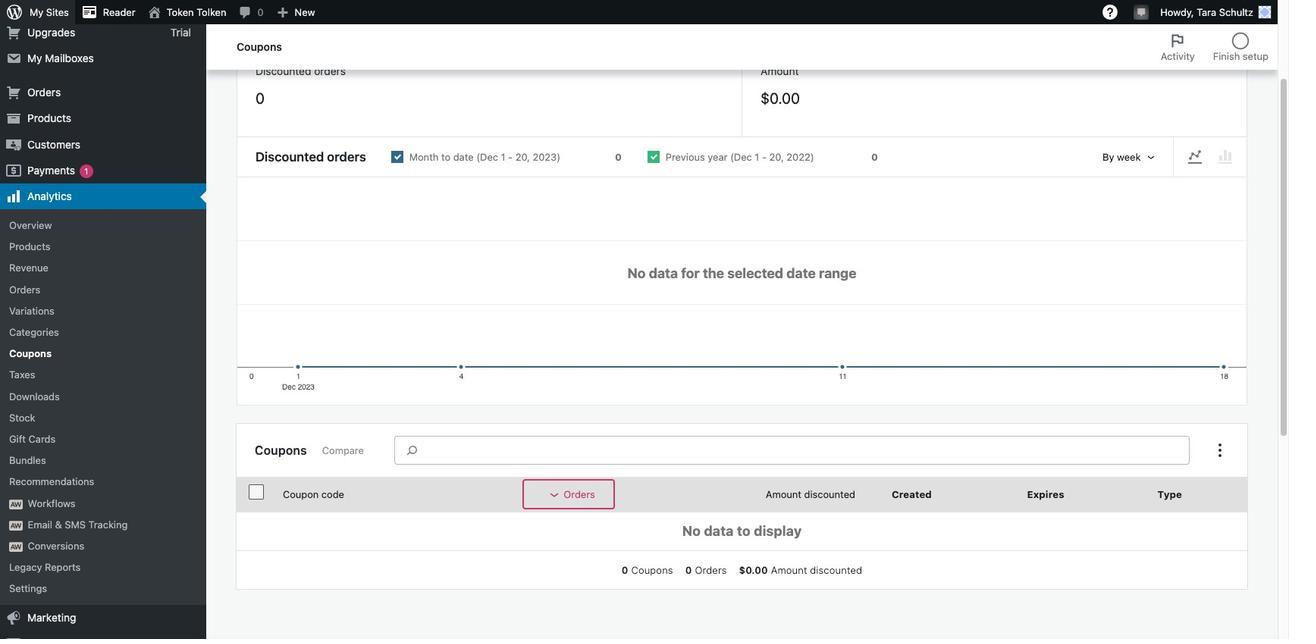 Task type: vqa. For each thing, say whether or not it's contained in the screenshot.
Bar chart icon
yes



Task type: describe. For each thing, give the bounding box(es) containing it.
customers
[[27, 138, 80, 151]]

2 20, from the left
[[770, 151, 784, 163]]

sites
[[46, 6, 69, 18]]

amount discounted button
[[726, 481, 874, 509]]

no
[[682, 523, 701, 539]]

1 products link from the top
[[0, 106, 206, 132]]

setup
[[1243, 50, 1269, 62]]

tracking
[[88, 519, 128, 531]]

workflows
[[28, 497, 76, 509]]

0 coupons
[[622, 564, 673, 576]]

recommendations link
[[0, 471, 206, 493]]

new
[[295, 6, 315, 18]]

none checkbox containing previous year (dec 1 - 20, 2022)
[[635, 138, 891, 176]]

coupon
[[283, 489, 319, 501]]

line chart image
[[1186, 148, 1204, 166]]

overview link
[[0, 215, 206, 236]]

5 link
[[0, 0, 206, 20]]

coupons up 'select all' checkbox
[[255, 443, 307, 457]]

notification image
[[1136, 5, 1148, 17]]

howdy,
[[1161, 6, 1194, 18]]

bundles
[[9, 454, 46, 467]]

2023)
[[533, 151, 561, 163]]

activity button
[[1152, 24, 1204, 70]]

to inside checkbox
[[441, 151, 451, 163]]

upgrades
[[27, 26, 75, 39]]

1 horizontal spatial to
[[737, 523, 751, 539]]

2 (dec from the left
[[730, 151, 752, 163]]

conversions link
[[0, 535, 206, 557]]

finish setup button
[[1204, 24, 1278, 70]]

my sites
[[30, 6, 69, 18]]

email & sms tracking
[[28, 519, 128, 531]]

year
[[708, 151, 728, 163]]

Select All checkbox
[[249, 484, 264, 500]]

coupons down 0 link
[[237, 40, 282, 53]]

gift cards link
[[0, 428, 206, 450]]

1 orders link from the top
[[0, 80, 206, 106]]

5
[[83, 2, 88, 12]]

tara
[[1197, 6, 1217, 18]]

0 vertical spatial products
[[27, 112, 71, 125]]

activity
[[1161, 50, 1195, 62]]

0 link
[[232, 0, 270, 24]]

no data to display
[[682, 523, 802, 539]]

automatewoo element for email & sms tracking
[[9, 521, 23, 531]]

analytics link
[[0, 183, 206, 209]]

customers link
[[0, 132, 206, 158]]

month to date (dec 1 - 20, 2023)
[[409, 151, 561, 163]]

discounted inside performance indicators menu
[[256, 65, 311, 78]]

coupons down the categories
[[9, 348, 52, 360]]

revenue link
[[0, 257, 206, 279]]

none checkbox containing month to date (dec 1 - 20, 2023)
[[378, 138, 635, 176]]

choose which values to display image
[[1211, 442, 1229, 460]]

token
[[167, 6, 194, 18]]

email
[[28, 519, 52, 531]]

1 inside payments 1
[[84, 166, 88, 176]]

coupon code
[[283, 489, 344, 501]]

categories
[[9, 326, 59, 338]]

email & sms tracking link
[[0, 514, 206, 535]]

1 (dec from the left
[[476, 151, 498, 163]]

stock link
[[0, 407, 206, 428]]

legacy
[[9, 561, 42, 573]]

previous year (dec 1 - 20, 2022)
[[666, 151, 814, 163]]

downloads link
[[0, 386, 206, 407]]

$0.00 for $0.00
[[761, 90, 800, 107]]

orders inside performance indicators menu
[[314, 65, 346, 78]]

2 horizontal spatial 1
[[755, 151, 759, 163]]

&
[[55, 519, 62, 531]]

code
[[322, 489, 344, 501]]

workflows link
[[0, 493, 206, 514]]

tolken
[[197, 6, 226, 18]]

type
[[1158, 489, 1182, 501]]

analytics
[[27, 190, 72, 202]]

my for my mailboxes
[[27, 52, 42, 64]]

my mailboxes
[[27, 52, 94, 64]]

amount for amount discounted
[[766, 489, 802, 501]]

legacy reports link
[[0, 557, 206, 578]]

taxes
[[9, 369, 35, 381]]

token tolken
[[167, 6, 226, 18]]

$0.00 amount discounted
[[739, 564, 863, 576]]

sms
[[65, 519, 86, 531]]

settings link
[[0, 578, 206, 600]]

variations link
[[0, 300, 206, 322]]

reports
[[45, 561, 81, 573]]

new link
[[270, 0, 321, 24]]

tab list containing activity
[[1152, 24, 1278, 70]]

gift cards
[[9, 433, 56, 445]]

automatewoo element for workflows
[[9, 499, 23, 509]]

1 vertical spatial products
[[9, 241, 50, 253]]



Task type: locate. For each thing, give the bounding box(es) containing it.
products down the overview
[[9, 241, 50, 253]]

1 horizontal spatial -
[[762, 151, 767, 163]]

coupons
[[237, 40, 282, 53], [9, 348, 52, 360], [255, 443, 307, 457], [631, 564, 673, 576]]

menu bar
[[1174, 143, 1247, 171]]

1 vertical spatial $0.00
[[739, 564, 768, 576]]

compare button
[[316, 439, 370, 463]]

0 inside toolbar navigation
[[257, 6, 264, 18]]

automatewoo element left workflows
[[9, 499, 23, 509]]

payments
[[27, 164, 75, 176]]

coupons link
[[0, 343, 206, 364]]

month
[[409, 151, 439, 163]]

0 vertical spatial orders
[[314, 65, 346, 78]]

orders inside button
[[564, 489, 595, 501]]

0 vertical spatial products link
[[0, 106, 206, 132]]

$0.00 down the no data to display
[[739, 564, 768, 576]]

products link up "customers" on the left of page
[[0, 106, 206, 132]]

automatewoo element inside email & sms tracking link
[[9, 521, 23, 531]]

recommendations
[[9, 476, 94, 488]]

1 horizontal spatial (dec
[[730, 151, 752, 163]]

(dec
[[476, 151, 498, 163], [730, 151, 752, 163]]

display
[[754, 523, 802, 539]]

automatewoo element
[[9, 499, 23, 509], [9, 521, 23, 531], [9, 542, 23, 552]]

1 vertical spatial discounted orders
[[256, 149, 366, 165]]

products
[[27, 112, 71, 125], [9, 241, 50, 253]]

cards
[[29, 433, 56, 445]]

20, inside checkbox
[[516, 151, 530, 163]]

my left sites at the left top
[[30, 6, 43, 18]]

1 vertical spatial to
[[737, 523, 751, 539]]

finish
[[1213, 50, 1240, 62]]

2 vertical spatial automatewoo element
[[9, 542, 23, 552]]

amount
[[761, 65, 799, 78], [766, 489, 802, 501], [771, 564, 808, 576]]

0 horizontal spatial (dec
[[476, 151, 498, 163]]

amount inside button
[[766, 489, 802, 501]]

1 vertical spatial orders
[[327, 149, 366, 165]]

taxes link
[[0, 364, 206, 386]]

marketing
[[27, 612, 76, 625]]

2 automatewoo element from the top
[[9, 521, 23, 531]]

products link down analytics link
[[0, 236, 206, 257]]

- left 2023) in the top left of the page
[[508, 151, 513, 163]]

automatewoo element left email
[[9, 521, 23, 531]]

my mailboxes link
[[0, 45, 206, 71]]

- left '2022)'
[[762, 151, 767, 163]]

0 vertical spatial discounted
[[256, 65, 311, 78]]

products link
[[0, 106, 206, 132], [0, 236, 206, 257]]

to right data
[[737, 523, 751, 539]]

1 vertical spatial orders link
[[0, 279, 206, 300]]

0 horizontal spatial 20,
[[516, 151, 530, 163]]

tab list
[[1152, 24, 1278, 70]]

0 vertical spatial automatewoo element
[[9, 499, 23, 509]]

0 orders
[[685, 564, 727, 576]]

1 horizontal spatial 1
[[501, 151, 506, 163]]

finish setup
[[1213, 50, 1269, 62]]

1 inside checkbox
[[501, 151, 506, 163]]

my down 'upgrades'
[[27, 52, 42, 64]]

20, left '2022)'
[[770, 151, 784, 163]]

1
[[501, 151, 506, 163], [755, 151, 759, 163], [84, 166, 88, 176]]

1 discounted from the top
[[256, 65, 311, 78]]

automatewoo element inside workflows link
[[9, 499, 23, 509]]

20, left 2023) in the top left of the page
[[516, 151, 530, 163]]

1 vertical spatial discounted
[[256, 149, 324, 165]]

coupons left 0 orders
[[631, 564, 673, 576]]

variations
[[9, 305, 55, 317]]

payments 1
[[27, 164, 88, 176]]

date
[[453, 151, 474, 163]]

reader
[[103, 6, 135, 18]]

2 products link from the top
[[0, 236, 206, 257]]

1 vertical spatial products link
[[0, 236, 206, 257]]

0 inside performance indicators menu
[[256, 90, 265, 107]]

orders
[[314, 65, 346, 78], [327, 149, 366, 165]]

bar chart image
[[1217, 148, 1235, 166]]

amount inside performance indicators menu
[[761, 65, 799, 78]]

mailboxes
[[45, 52, 94, 64]]

None checkbox
[[378, 138, 635, 176]]

stock
[[9, 412, 35, 424]]

0 horizontal spatial 1
[[84, 166, 88, 176]]

created
[[892, 489, 932, 501]]

1 horizontal spatial 20,
[[770, 151, 784, 163]]

orders button
[[524, 481, 613, 509]]

my inside toolbar navigation
[[30, 6, 43, 18]]

orders link down the my mailboxes link
[[0, 80, 206, 106]]

(dec right year
[[730, 151, 752, 163]]

2022)
[[787, 151, 814, 163]]

automatewoo element inside conversions 'link'
[[9, 542, 23, 552]]

trial
[[171, 26, 191, 39]]

overview
[[9, 219, 52, 231]]

expires
[[1027, 489, 1065, 501]]

performance indicators menu
[[237, 45, 1248, 137]]

my sites link
[[0, 0, 75, 24]]

2 discounted from the top
[[256, 149, 324, 165]]

to
[[441, 151, 451, 163], [737, 523, 751, 539]]

0 vertical spatial my
[[30, 6, 43, 18]]

1 vertical spatial automatewoo element
[[9, 521, 23, 531]]

discounted orders inside performance indicators menu
[[256, 65, 346, 78]]

section containing 0
[[616, 563, 869, 577]]

compare
[[322, 445, 364, 457]]

1 vertical spatial amount
[[766, 489, 802, 501]]

1 vertical spatial my
[[27, 52, 42, 64]]

conversions
[[28, 540, 84, 552]]

categories link
[[0, 322, 206, 343]]

gift
[[9, 433, 26, 445]]

$0.00 inside performance indicators menu
[[761, 90, 800, 107]]

downloads
[[9, 390, 60, 402]]

products up "customers" on the left of page
[[27, 112, 71, 125]]

1 right year
[[755, 151, 759, 163]]

automatewoo element up legacy
[[9, 542, 23, 552]]

data
[[704, 523, 734, 539]]

1 right date
[[501, 151, 506, 163]]

2 discounted orders from the top
[[256, 149, 366, 165]]

$0.00 for $0.00 amount discounted
[[739, 564, 768, 576]]

schultz
[[1219, 6, 1254, 18]]

0 horizontal spatial -
[[508, 151, 513, 163]]

0 inside checkbox
[[615, 151, 622, 163]]

orders link
[[0, 80, 206, 106], [0, 279, 206, 300]]

2 orders link from the top
[[0, 279, 206, 300]]

my for my sites
[[30, 6, 43, 18]]

legacy reports
[[9, 561, 81, 573]]

2 vertical spatial amount
[[771, 564, 808, 576]]

3 automatewoo element from the top
[[9, 542, 23, 552]]

toolbar navigation
[[0, 0, 1278, 27]]

to left date
[[441, 151, 451, 163]]

1 - from the left
[[508, 151, 513, 163]]

$0.00
[[761, 90, 800, 107], [739, 564, 768, 576]]

None checkbox
[[635, 138, 891, 176]]

1 up analytics link
[[84, 166, 88, 176]]

revenue
[[9, 262, 48, 274]]

section
[[616, 563, 869, 577]]

token tolken link
[[142, 0, 232, 24]]

discounted
[[804, 489, 856, 501], [810, 564, 863, 576]]

amount discounted
[[766, 489, 856, 501]]

0 horizontal spatial to
[[441, 151, 451, 163]]

settings
[[9, 583, 47, 595]]

1 vertical spatial discounted
[[810, 564, 863, 576]]

1 20, from the left
[[516, 151, 530, 163]]

$0.00 up '2022)'
[[761, 90, 800, 107]]

0 vertical spatial discounted orders
[[256, 65, 346, 78]]

0 vertical spatial discounted
[[804, 489, 856, 501]]

1 automatewoo element from the top
[[9, 499, 23, 509]]

amount for amount
[[761, 65, 799, 78]]

0 vertical spatial amount
[[761, 65, 799, 78]]

reader link
[[75, 0, 142, 24]]

orders link up the categories "link"
[[0, 279, 206, 300]]

0 vertical spatial to
[[441, 151, 451, 163]]

discounted orders
[[256, 65, 346, 78], [256, 149, 366, 165]]

previous
[[666, 151, 705, 163]]

orders
[[27, 86, 61, 99], [9, 283, 40, 296], [564, 489, 595, 501], [695, 564, 727, 576]]

coupon code button
[[274, 481, 372, 509]]

(dec right date
[[476, 151, 498, 163]]

- inside checkbox
[[508, 151, 513, 163]]

2 - from the left
[[762, 151, 767, 163]]

-
[[508, 151, 513, 163], [762, 151, 767, 163]]

1 discounted orders from the top
[[256, 65, 346, 78]]

bundles link
[[0, 450, 206, 471]]

0 vertical spatial orders link
[[0, 80, 206, 106]]

my
[[30, 6, 43, 18], [27, 52, 42, 64]]

automatewoo element for conversions
[[9, 542, 23, 552]]

howdy, tara schultz
[[1161, 6, 1254, 18]]

0 vertical spatial $0.00
[[761, 90, 800, 107]]

discounted inside button
[[804, 489, 856, 501]]

marketing link
[[0, 606, 206, 632]]



